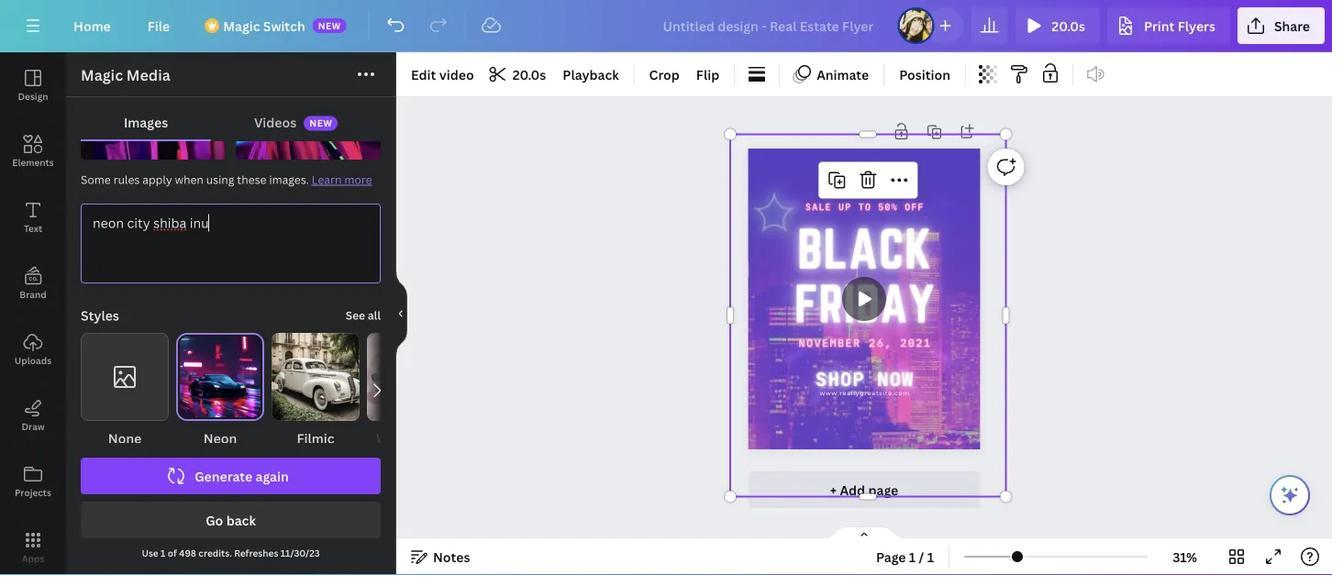 Task type: vqa. For each thing, say whether or not it's contained in the screenshot.
the Stickers link
no



Task type: locate. For each thing, give the bounding box(es) containing it.
magic inside the main menu bar
[[223, 17, 260, 34]]

new right videos
[[310, 117, 333, 130]]

neon
[[204, 430, 237, 447]]

0 vertical spatial 20.0s
[[1052, 17, 1086, 34]]

home link
[[59, 7, 126, 44]]

+
[[830, 481, 837, 499]]

magic media
[[81, 65, 170, 85]]

20.0s left playback popup button
[[513, 66, 546, 83]]

off
[[905, 201, 925, 212]]

generate again button
[[81, 458, 381, 495]]

go back button
[[81, 502, 381, 539]]

text
[[24, 222, 42, 235]]

magic left switch
[[223, 17, 260, 34]]

page
[[877, 548, 906, 566]]

apps
[[22, 553, 44, 565]]

1 right /
[[928, 548, 934, 566]]

1 left /
[[909, 548, 916, 566]]

of
[[168, 547, 177, 559]]

draw
[[21, 420, 45, 433]]

position
[[900, 66, 951, 83]]

media
[[127, 65, 170, 85]]

Design title text field
[[649, 7, 891, 44]]

go back
[[206, 512, 256, 529]]

show pages image
[[821, 526, 909, 541]]

1 horizontal spatial 20.0s button
[[1015, 7, 1100, 44]]

notes button
[[404, 542, 478, 572]]

new right switch
[[318, 19, 341, 32]]

some
[[81, 172, 111, 187]]

0 horizontal spatial 20.0s button
[[483, 60, 554, 89]]

1 for of
[[161, 547, 166, 559]]

playback
[[563, 66, 619, 83]]

credits.
[[199, 547, 232, 559]]

0 vertical spatial new
[[318, 19, 341, 32]]

0 vertical spatial magic
[[223, 17, 260, 34]]

0 vertical spatial 20.0s button
[[1015, 7, 1100, 44]]

use 1 of 498 credits. refreshes 11/30/23
[[142, 547, 320, 559]]

20.0s button
[[1015, 7, 1100, 44], [483, 60, 554, 89]]

20.0s left print
[[1052, 17, 1086, 34]]

1 vertical spatial 20.0s
[[513, 66, 546, 83]]

magic left media
[[81, 65, 123, 85]]

learn
[[312, 172, 342, 187]]

1 vertical spatial 20.0s button
[[483, 60, 554, 89]]

www.reallygreatsite.com
[[820, 390, 910, 397]]

brand button
[[0, 251, 66, 317]]

magic
[[223, 17, 260, 34], [81, 65, 123, 85]]

+ add page
[[830, 481, 899, 499]]

home
[[73, 17, 111, 34]]

none
[[108, 430, 142, 447]]

position button
[[892, 60, 958, 89]]

1 vertical spatial magic
[[81, 65, 123, 85]]

1 left of
[[161, 547, 166, 559]]

side panel tab list
[[0, 52, 66, 575]]

1 horizontal spatial 20.0s
[[1052, 17, 1086, 34]]

design
[[18, 90, 48, 102]]

20.0s button inside the main menu bar
[[1015, 7, 1100, 44]]

shop
[[816, 368, 865, 390]]

playback button
[[556, 60, 627, 89]]

0 horizontal spatial 20.0s
[[513, 66, 546, 83]]

page 1 / 1
[[877, 548, 934, 566]]

0 horizontal spatial 1
[[161, 547, 166, 559]]

1 horizontal spatial 1
[[909, 548, 916, 566]]

shop now
[[816, 368, 915, 390]]

2 horizontal spatial 1
[[928, 548, 934, 566]]

animate
[[817, 66, 869, 83]]

1 vertical spatial new
[[310, 117, 333, 130]]

images button
[[81, 105, 211, 140]]

november 26, 2021
[[799, 336, 932, 350]]

refreshes
[[234, 547, 278, 559]]

elements button
[[0, 118, 66, 184]]

new inside the main menu bar
[[318, 19, 341, 32]]

images.
[[269, 172, 309, 187]]

projects button
[[0, 449, 66, 515]]

1 for /
[[909, 548, 916, 566]]

projects
[[15, 486, 51, 499]]

0 horizontal spatial magic
[[81, 65, 123, 85]]

1 horizontal spatial magic
[[223, 17, 260, 34]]

generate
[[195, 468, 253, 485]]

images
[[124, 113, 168, 131]]

magic for magic media
[[81, 65, 123, 85]]

20.0s
[[1052, 17, 1086, 34], [513, 66, 546, 83]]

new
[[318, 19, 341, 32], [310, 117, 333, 130]]

see all button
[[346, 307, 381, 325]]

filmic group
[[272, 333, 360, 449]]

sale
[[806, 201, 832, 212]]

more
[[345, 172, 372, 187]]



Task type: describe. For each thing, give the bounding box(es) containing it.
page
[[869, 481, 899, 499]]

styles
[[81, 307, 119, 324]]

20.0s inside the main menu bar
[[1052, 17, 1086, 34]]

flip button
[[689, 60, 727, 89]]

learn more link
[[312, 172, 372, 187]]

magic switch
[[223, 17, 305, 34]]

filmic
[[297, 430, 335, 447]]

to
[[859, 201, 872, 212]]

draw button
[[0, 383, 66, 449]]

edit
[[411, 66, 436, 83]]

file button
[[133, 7, 185, 44]]

canva assistant image
[[1279, 485, 1302, 507]]

crop button
[[642, 60, 687, 89]]

animate button
[[788, 60, 877, 89]]

flyers
[[1178, 17, 1216, 34]]

apps button
[[0, 515, 66, 575]]

print flyers button
[[1108, 7, 1231, 44]]

50%
[[878, 201, 898, 212]]

uploads button
[[0, 317, 66, 383]]

apply
[[143, 172, 172, 187]]

brand
[[20, 288, 47, 301]]

main menu bar
[[0, 0, 1333, 52]]

see
[[346, 308, 365, 323]]

neon group
[[176, 333, 264, 449]]

videos
[[254, 113, 297, 131]]

up
[[839, 201, 852, 212]]

switch
[[263, 17, 305, 34]]

watercolor group
[[367, 333, 455, 449]]

file
[[148, 17, 170, 34]]

/
[[919, 548, 925, 566]]

none group
[[81, 333, 169, 449]]

31% button
[[1156, 542, 1215, 572]]

some rules apply when using these images. learn more
[[81, 172, 372, 187]]

elements
[[12, 156, 54, 168]]

crop
[[649, 66, 680, 83]]

edit video
[[411, 66, 474, 83]]

video
[[439, 66, 474, 83]]

sale up to 50% off
[[806, 201, 925, 212]]

flip
[[697, 66, 720, 83]]

print flyers
[[1145, 17, 1216, 34]]

498
[[179, 547, 196, 559]]

text button
[[0, 184, 66, 251]]

when
[[175, 172, 204, 187]]

these
[[237, 172, 267, 187]]

black
[[798, 219, 933, 279]]

hide image
[[396, 270, 408, 358]]

using
[[206, 172, 234, 187]]

see all
[[346, 308, 381, 323]]

use
[[142, 547, 159, 559]]

+ add page button
[[748, 472, 981, 508]]

share
[[1275, 17, 1311, 34]]

31%
[[1173, 548, 1198, 566]]

rules
[[113, 172, 140, 187]]

uploads
[[15, 354, 52, 367]]

share button
[[1238, 7, 1325, 44]]

design button
[[0, 52, 66, 118]]

again
[[256, 468, 289, 485]]

watercolor
[[377, 430, 446, 447]]

print
[[1145, 17, 1175, 34]]

generate again
[[195, 468, 289, 485]]

Describe an image. Include objects, colors, places... text field
[[82, 205, 380, 283]]

go
[[206, 512, 223, 529]]

now
[[878, 368, 915, 390]]

all
[[368, 308, 381, 323]]

november
[[799, 336, 861, 350]]

back
[[226, 512, 256, 529]]

add
[[840, 481, 866, 499]]

2021
[[900, 336, 932, 350]]

edit video button
[[404, 60, 482, 89]]

magic for magic switch
[[223, 17, 260, 34]]

26,
[[869, 336, 893, 350]]



